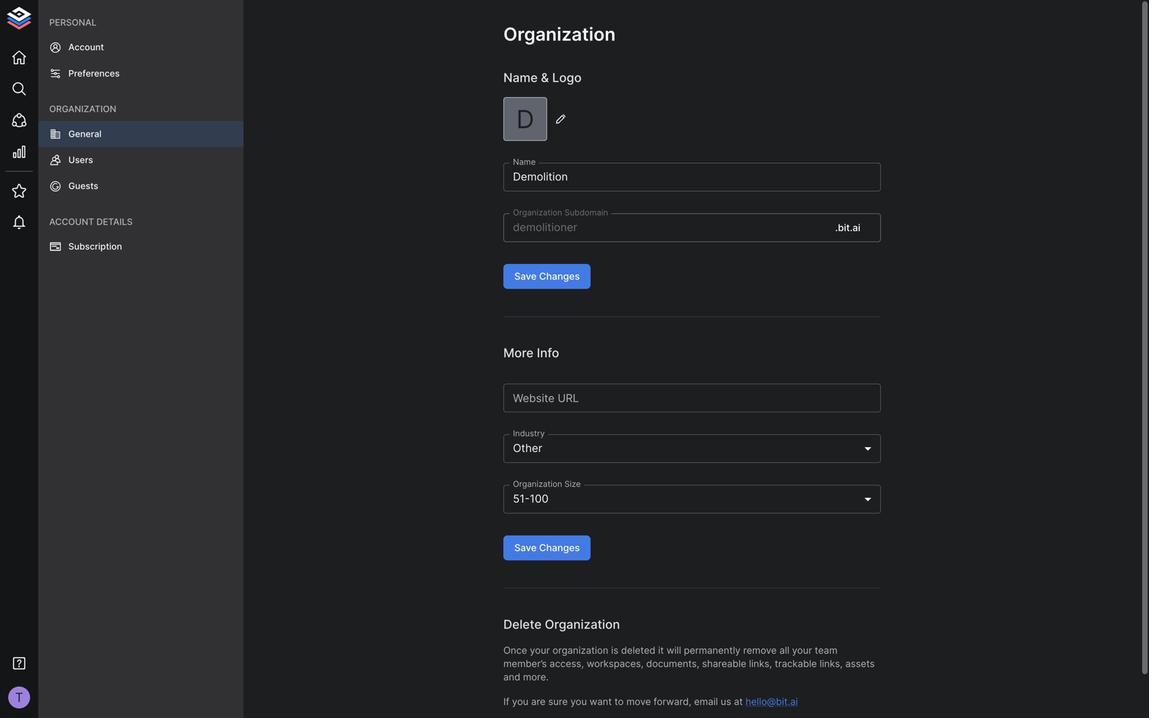 Task type: vqa. For each thing, say whether or not it's contained in the screenshot.
1st Save Changes button from the bottom
yes



Task type: locate. For each thing, give the bounding box(es) containing it.
2 your from the left
[[792, 645, 812, 657]]

access,
[[550, 658, 584, 670]]

Organization Size field
[[504, 485, 881, 514]]

organization size 51-100
[[513, 479, 581, 506]]

all
[[780, 645, 790, 657]]

organization subdomain
[[513, 207, 608, 218]]

1 horizontal spatial links,
[[820, 658, 843, 670]]

users link
[[38, 147, 244, 173]]

save
[[515, 271, 537, 282], [515, 542, 537, 554]]

organization
[[553, 645, 609, 657]]

1 save from the top
[[515, 271, 537, 282]]

changes
[[539, 271, 580, 282], [539, 542, 580, 554]]

permanently
[[684, 645, 741, 657]]

changes down 100 at the bottom left
[[539, 542, 580, 554]]

0 horizontal spatial you
[[512, 696, 529, 708]]

Organization Subdomain text field
[[504, 214, 830, 242]]

users
[[68, 155, 93, 165]]

trackable
[[775, 658, 817, 670]]

links,
[[749, 658, 772, 670], [820, 658, 843, 670]]

if
[[504, 696, 510, 708]]

name for name & logo
[[504, 70, 538, 85]]

Industry field
[[504, 434, 881, 463]]

want
[[590, 696, 612, 708]]

shareable
[[702, 658, 747, 670]]

move
[[627, 696, 651, 708]]

0 vertical spatial name
[[504, 70, 538, 85]]

save changes for 2nd save changes button from the top
[[515, 542, 580, 554]]

100
[[530, 492, 549, 506]]

more info
[[504, 346, 559, 361]]

save changes button down 100 at the bottom left
[[504, 536, 591, 561]]

2 save from the top
[[515, 542, 537, 554]]

1 vertical spatial name
[[513, 157, 536, 167]]

organization left subdomain
[[513, 207, 562, 218]]

documents,
[[646, 658, 700, 670]]

save changes down organization subdomain
[[515, 271, 580, 282]]

0 horizontal spatial links,
[[749, 658, 772, 670]]

you right sure
[[571, 696, 587, 708]]

details
[[96, 216, 133, 227]]

organization up 100 at the bottom left
[[513, 479, 562, 489]]

0 vertical spatial save
[[515, 271, 537, 282]]

2 save changes from the top
[[515, 542, 580, 554]]

email
[[694, 696, 718, 708]]

save changes button down organization subdomain
[[504, 264, 591, 289]]

subscription
[[68, 241, 122, 252]]

your
[[530, 645, 550, 657], [792, 645, 812, 657]]

name & logo
[[504, 70, 582, 85]]

save changes button
[[504, 264, 591, 289], [504, 536, 591, 561]]

1 changes from the top
[[539, 271, 580, 282]]

0 vertical spatial save changes button
[[504, 264, 591, 289]]

1 horizontal spatial your
[[792, 645, 812, 657]]

subscription link
[[38, 234, 244, 260]]

forward,
[[654, 696, 692, 708]]

1 your from the left
[[530, 645, 550, 657]]

links, down team on the right of the page
[[820, 658, 843, 670]]

d
[[516, 104, 534, 134]]

t button
[[4, 683, 34, 713]]

1 save changes from the top
[[515, 271, 580, 282]]

save changes down 100 at the bottom left
[[515, 542, 580, 554]]

organization
[[504, 23, 616, 45], [513, 207, 562, 218], [513, 479, 562, 489], [545, 617, 620, 632]]

organization inside organization size 51-100
[[513, 479, 562, 489]]

member's
[[504, 658, 547, 670]]

guests link
[[38, 173, 244, 199]]

other
[[513, 442, 543, 455]]

links, down the remove
[[749, 658, 772, 670]]

preferences link
[[38, 60, 244, 87]]

organization up logo
[[504, 23, 616, 45]]

delete organization
[[504, 617, 620, 632]]

1 horizontal spatial you
[[571, 696, 587, 708]]

you right if
[[512, 696, 529, 708]]

us
[[721, 696, 731, 708]]

at
[[734, 696, 743, 708]]

logo
[[552, 70, 582, 85]]

info
[[537, 346, 559, 361]]

1 vertical spatial save
[[515, 542, 537, 554]]

you
[[512, 696, 529, 708], [571, 696, 587, 708]]

your up trackable
[[792, 645, 812, 657]]

once
[[504, 645, 527, 657]]

subdomain
[[565, 207, 608, 218]]

name left &
[[504, 70, 538, 85]]

save changes
[[515, 271, 580, 282], [515, 542, 580, 554]]

sure
[[548, 696, 568, 708]]

it
[[658, 645, 664, 657]]

name
[[504, 70, 538, 85], [513, 157, 536, 167]]

account details
[[49, 216, 133, 227]]

changes down organization subdomain
[[539, 271, 580, 282]]

2 changes from the top
[[539, 542, 580, 554]]

will
[[667, 645, 681, 657]]

0 horizontal spatial your
[[530, 645, 550, 657]]

more
[[504, 346, 534, 361]]

name down d at the top of page
[[513, 157, 536, 167]]

deleted
[[621, 645, 656, 657]]

1 vertical spatial changes
[[539, 542, 580, 554]]

&
[[541, 70, 549, 85]]

0 vertical spatial save changes
[[515, 271, 580, 282]]

your up member's
[[530, 645, 550, 657]]

preferences
[[68, 68, 120, 79]]

1 vertical spatial save changes
[[515, 542, 580, 554]]

0 vertical spatial changes
[[539, 271, 580, 282]]

delete
[[504, 617, 542, 632]]

2 you from the left
[[571, 696, 587, 708]]

1 vertical spatial save changes button
[[504, 536, 591, 561]]



Task type: describe. For each thing, give the bounding box(es) containing it.
are
[[531, 696, 546, 708]]

save for 2nd save changes button from the top
[[515, 542, 537, 554]]

1 you from the left
[[512, 696, 529, 708]]

account
[[49, 216, 94, 227]]

hello@bit.ai
[[746, 696, 798, 708]]

organization for organization subdomain
[[513, 207, 562, 218]]

changes for 2nd save changes button from the top
[[539, 542, 580, 554]]

once your organization is deleted it will permanently remove all your team member's access, workspaces, documents, shareable links, trackable links, assets and more.
[[504, 645, 875, 683]]

2 save changes button from the top
[[504, 536, 591, 561]]

workspaces,
[[587, 658, 644, 670]]

.bit.ai
[[836, 222, 861, 234]]

guests
[[68, 181, 98, 191]]

assets
[[846, 658, 875, 670]]

more.
[[523, 672, 549, 683]]

organization for organization size 51-100
[[513, 479, 562, 489]]

general link
[[38, 121, 244, 147]]

2 links, from the left
[[820, 658, 843, 670]]

personal
[[49, 17, 96, 28]]

and
[[504, 672, 521, 683]]

save for 1st save changes button from the top of the page
[[515, 271, 537, 282]]

https:// text field
[[504, 384, 881, 412]]

is
[[611, 645, 619, 657]]

general
[[68, 128, 102, 139]]

remove
[[743, 645, 777, 657]]

organization up organization
[[545, 617, 620, 632]]

Name text field
[[504, 163, 881, 192]]

industry
[[513, 428, 545, 438]]

name for name
[[513, 157, 536, 167]]

organization for organization
[[504, 23, 616, 45]]

t
[[15, 690, 23, 705]]

if you are sure you want to move forward, email us at hello@bit.ai
[[504, 696, 798, 708]]

to
[[615, 696, 624, 708]]

account link
[[38, 34, 244, 60]]

account
[[68, 42, 104, 52]]

industry other
[[513, 428, 545, 455]]

organization
[[49, 104, 116, 114]]

size
[[565, 479, 581, 489]]

team
[[815, 645, 838, 657]]

hello@bit.ai link
[[746, 696, 798, 708]]

changes for 1st save changes button from the top of the page
[[539, 271, 580, 282]]

d button
[[504, 97, 572, 141]]

1 save changes button from the top
[[504, 264, 591, 289]]

51-
[[513, 492, 530, 506]]

save changes for 1st save changes button from the top of the page
[[515, 271, 580, 282]]

1 links, from the left
[[749, 658, 772, 670]]



